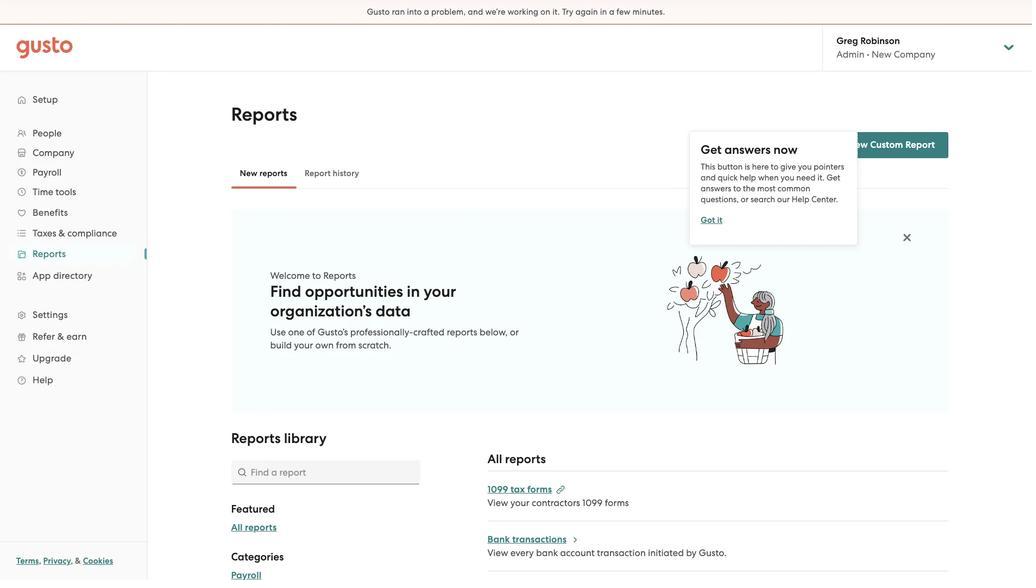 Task type: vqa. For each thing, say whether or not it's contained in the screenshot.
First Report "link"
no



Task type: describe. For each thing, give the bounding box(es) containing it.
search
[[751, 194, 776, 204]]

all inside button
[[231, 522, 243, 533]]

settings
[[33, 309, 68, 320]]

bank transactions link
[[488, 534, 580, 545]]

2 a from the left
[[610, 7, 615, 17]]

0 vertical spatial 1099
[[488, 484, 509, 495]]

one
[[288, 327, 305, 338]]

new for reports
[[240, 169, 258, 178]]

common
[[778, 183, 811, 193]]

payroll
[[33, 167, 62, 178]]

bank
[[488, 534, 510, 545]]

below,
[[480, 327, 508, 338]]

use one of gusto's professionally-crafted reports below, or build your own from scratch.
[[270, 327, 519, 351]]

reports inside use one of gusto's professionally-crafted reports below, or build your own from scratch.
[[447, 327, 478, 338]]

reports library
[[231, 430, 327, 447]]

reports inside tab list
[[260, 169, 288, 178]]

minutes.
[[633, 7, 666, 17]]

cookies button
[[83, 554, 113, 568]]

of
[[307, 327, 316, 338]]

use
[[270, 327, 286, 338]]

upgrade link
[[11, 348, 136, 368]]

your inside use one of gusto's professionally-crafted reports below, or build your own from scratch.
[[294, 340, 313, 351]]

tools
[[56, 186, 76, 197]]

home image
[[16, 37, 73, 58]]

this
[[701, 162, 716, 172]]

transaction
[[597, 547, 646, 558]]

view for 1099 tax forms
[[488, 497, 509, 508]]

app directory
[[33, 270, 92, 281]]

transactions
[[513, 534, 567, 545]]

contractors
[[532, 497, 581, 508]]

gusto.
[[699, 547, 727, 558]]

0 vertical spatial and
[[468, 7, 484, 17]]

0 horizontal spatial all reports
[[231, 522, 277, 533]]

taxes
[[33, 228, 56, 239]]

1 vertical spatial answers
[[701, 183, 732, 193]]

time tools
[[33, 186, 76, 197]]

earn
[[67, 331, 87, 342]]

library
[[284, 430, 327, 447]]

reports tab list
[[231, 158, 949, 189]]

working
[[508, 7, 539, 17]]

questions,
[[701, 194, 739, 204]]

new inside greg robinson admin • new company
[[872, 49, 892, 60]]

try
[[562, 7, 574, 17]]

all reports button
[[231, 521, 277, 534]]

people button
[[11, 123, 136, 143]]

taxes & compliance button
[[11, 223, 136, 243]]

gusto navigation element
[[0, 71, 147, 408]]

help link
[[11, 370, 136, 390]]

app directory link
[[11, 266, 136, 285]]

pointers
[[814, 162, 845, 172]]

0 vertical spatial in
[[601, 7, 608, 17]]

faqs
[[787, 139, 809, 151]]

1 horizontal spatial all reports
[[488, 452, 546, 466]]

view for bank transactions
[[488, 547, 509, 558]]

settings link
[[11, 305, 136, 325]]

most
[[758, 183, 776, 193]]

gusto ran into a problem, and we're working on it. try again in a few minutes.
[[367, 7, 666, 17]]

1 horizontal spatial all
[[488, 452, 503, 466]]

categories
[[231, 551, 284, 563]]

list containing people
[[0, 123, 147, 391]]

0 horizontal spatial it.
[[553, 7, 560, 17]]

benefits link
[[11, 203, 136, 222]]

bank transactions
[[488, 534, 567, 545]]

2 , from the left
[[71, 556, 73, 566]]

1 vertical spatial to
[[734, 183, 742, 193]]

setup link
[[11, 90, 136, 109]]

custom
[[871, 139, 904, 151]]

faqs button
[[774, 139, 809, 152]]

few
[[617, 7, 631, 17]]

got it
[[701, 215, 723, 225]]

your inside welcome to reports find opportunities in your organization's data
[[424, 282, 457, 301]]

gusto
[[367, 7, 390, 17]]

again
[[576, 7, 598, 17]]

taxes & compliance
[[33, 228, 117, 239]]

organization's
[[270, 302, 372, 321]]

company inside company dropdown button
[[33, 147, 74, 158]]

it. inside get answers now this button is here to give you pointers and quick help when you need it. get answers to the most common questions, or search our help center.
[[818, 173, 825, 182]]

view every bank account transaction initiated by gusto.
[[488, 547, 727, 558]]

problem,
[[432, 7, 466, 17]]

view your contractors 1099 forms
[[488, 497, 629, 508]]

tax
[[511, 484, 525, 495]]

now
[[774, 142, 798, 157]]

build
[[270, 340, 292, 351]]

company button
[[11, 143, 136, 163]]

got it button
[[701, 213, 723, 226]]

Report Search bar field
[[231, 460, 420, 484]]

when
[[759, 173, 779, 182]]

0 vertical spatial report
[[906, 139, 936, 151]]

1099 tax forms
[[488, 484, 552, 495]]

& for earn
[[57, 331, 64, 342]]

got
[[701, 215, 716, 225]]

give
[[781, 162, 797, 172]]

2 vertical spatial &
[[75, 556, 81, 566]]

greg robinson admin • new company
[[837, 35, 936, 60]]

1099 tax forms link
[[488, 484, 565, 495]]



Task type: locate. For each thing, give the bounding box(es) containing it.
and left we're
[[468, 7, 484, 17]]

or inside get answers now this button is here to give you pointers and quick help when you need it. get answers to the most common questions, or search our help center.
[[741, 194, 749, 204]]

every
[[511, 547, 534, 558]]

directory
[[53, 270, 92, 281]]

1 vertical spatial all reports
[[231, 522, 277, 533]]

1 , from the left
[[39, 556, 41, 566]]

it. down pointers
[[818, 173, 825, 182]]

1 horizontal spatial a
[[610, 7, 615, 17]]

a left few
[[610, 7, 615, 17]]

0 horizontal spatial in
[[407, 282, 420, 301]]

terms link
[[16, 556, 39, 566]]

1099 right contractors
[[583, 497, 603, 508]]

2 horizontal spatial new
[[872, 49, 892, 60]]

& right the taxes
[[59, 228, 65, 239]]

payroll button
[[11, 163, 136, 182]]

all reports up tax
[[488, 452, 546, 466]]

scratch.
[[359, 340, 392, 351]]

initiated
[[648, 547, 684, 558]]

1 vertical spatial view
[[488, 547, 509, 558]]

1 horizontal spatial you
[[799, 162, 812, 172]]

& inside "link"
[[57, 331, 64, 342]]

0 vertical spatial your
[[424, 282, 457, 301]]

2 horizontal spatial your
[[511, 497, 530, 508]]

new for custom
[[848, 139, 869, 151]]

it.
[[553, 7, 560, 17], [818, 173, 825, 182]]

your up crafted at the bottom left of the page
[[424, 282, 457, 301]]

help inside get answers now this button is here to give you pointers and quick help when you need it. get answers to the most common questions, or search our help center.
[[792, 194, 810, 204]]

2 vertical spatial to
[[312, 270, 321, 281]]

reports link
[[11, 244, 136, 264]]

or inside use one of gusto's professionally-crafted reports below, or build your own from scratch.
[[510, 327, 519, 338]]

0 horizontal spatial or
[[510, 327, 519, 338]]

answers up questions,
[[701, 183, 732, 193]]

0 horizontal spatial report
[[305, 169, 331, 178]]

0 vertical spatial you
[[799, 162, 812, 172]]

1 horizontal spatial get
[[827, 173, 841, 182]]

bank
[[536, 547, 558, 558]]

your down one
[[294, 340, 313, 351]]

1 vertical spatial help
[[33, 375, 53, 385]]

0 horizontal spatial ,
[[39, 556, 41, 566]]

0 vertical spatial all reports
[[488, 452, 546, 466]]

, left the privacy
[[39, 556, 41, 566]]

1 vertical spatial all
[[231, 522, 243, 533]]

new inside button
[[240, 169, 258, 178]]

1 vertical spatial new
[[848, 139, 869, 151]]

reports inside list
[[33, 248, 66, 259]]

is
[[745, 162, 751, 172]]

2 vertical spatial your
[[511, 497, 530, 508]]

1 horizontal spatial ,
[[71, 556, 73, 566]]

company down robinson
[[894, 49, 936, 60]]

1 vertical spatial 1099
[[583, 497, 603, 508]]

all reports down featured on the left of the page
[[231, 522, 277, 533]]

1 vertical spatial you
[[781, 173, 795, 182]]

0 horizontal spatial company
[[33, 147, 74, 158]]

0 horizontal spatial help
[[33, 375, 53, 385]]

help down common
[[792, 194, 810, 204]]

in
[[601, 7, 608, 17], [407, 282, 420, 301]]

terms
[[16, 556, 39, 566]]

2 view from the top
[[488, 547, 509, 558]]

we're
[[486, 7, 506, 17]]

0 horizontal spatial your
[[294, 340, 313, 351]]

you
[[799, 162, 812, 172], [781, 173, 795, 182]]

privacy
[[43, 556, 71, 566]]

or right below,
[[510, 327, 519, 338]]

answers up is on the right of the page
[[725, 142, 771, 157]]

1 vertical spatial company
[[33, 147, 74, 158]]

0 horizontal spatial all
[[231, 522, 243, 533]]

crafted
[[414, 327, 445, 338]]

1 vertical spatial your
[[294, 340, 313, 351]]

time
[[33, 186, 53, 197]]

1 a from the left
[[424, 7, 430, 17]]

terms , privacy , & cookies
[[16, 556, 113, 566]]

1 horizontal spatial report
[[906, 139, 936, 151]]

new
[[872, 49, 892, 60], [848, 139, 869, 151], [240, 169, 258, 178]]

1 horizontal spatial and
[[701, 173, 716, 182]]

1 vertical spatial report
[[305, 169, 331, 178]]

view down bank
[[488, 547, 509, 558]]

gusto's
[[318, 327, 348, 338]]

in up 'data' in the bottom of the page
[[407, 282, 420, 301]]

professionally-
[[351, 327, 414, 338]]

0 vertical spatial new
[[872, 49, 892, 60]]

welcome
[[270, 270, 310, 281]]

1 horizontal spatial new
[[848, 139, 869, 151]]

setup
[[33, 94, 58, 105]]

in inside welcome to reports find opportunities in your organization's data
[[407, 282, 420, 301]]

, left cookies
[[71, 556, 73, 566]]

company
[[894, 49, 936, 60], [33, 147, 74, 158]]

or
[[741, 194, 749, 204], [510, 327, 519, 338]]

or down the
[[741, 194, 749, 204]]

& left "earn"
[[57, 331, 64, 342]]

you down give
[[781, 173, 795, 182]]

,
[[39, 556, 41, 566], [71, 556, 73, 566]]

and
[[468, 7, 484, 17], [701, 173, 716, 182]]

and down this on the right of page
[[701, 173, 716, 182]]

0 vertical spatial or
[[741, 194, 749, 204]]

report right custom
[[906, 139, 936, 151]]

upgrade
[[33, 353, 71, 364]]

0 horizontal spatial get
[[701, 142, 722, 157]]

to
[[771, 162, 779, 172], [734, 183, 742, 193], [312, 270, 321, 281]]

to up when
[[771, 162, 779, 172]]

& left cookies
[[75, 556, 81, 566]]

new reports button
[[231, 160, 296, 186]]

0 horizontal spatial a
[[424, 7, 430, 17]]

you up need
[[799, 162, 812, 172]]

into
[[407, 7, 422, 17]]

1 horizontal spatial forms
[[605, 497, 629, 508]]

history
[[333, 169, 359, 178]]

1 horizontal spatial help
[[792, 194, 810, 204]]

1 vertical spatial &
[[57, 331, 64, 342]]

all up 1099 tax forms
[[488, 452, 503, 466]]

0 vertical spatial get
[[701, 142, 722, 157]]

in right again
[[601, 7, 608, 17]]

0 horizontal spatial to
[[312, 270, 321, 281]]

1099
[[488, 484, 509, 495], [583, 497, 603, 508]]

all down featured on the left of the page
[[231, 522, 243, 533]]

welcome to reports find opportunities in your organization's data
[[270, 270, 457, 321]]

cookies
[[83, 556, 113, 566]]

0 horizontal spatial new
[[240, 169, 258, 178]]

0 vertical spatial company
[[894, 49, 936, 60]]

1 vertical spatial or
[[510, 327, 519, 338]]

get answers now this button is here to give you pointers and quick help when you need it. get answers to the most common questions, or search our help center.
[[701, 142, 845, 204]]

forms up contractors
[[528, 484, 552, 495]]

robinson
[[861, 35, 901, 47]]

by
[[687, 547, 697, 558]]

reports inside welcome to reports find opportunities in your organization's data
[[324, 270, 356, 281]]

new reports
[[240, 169, 288, 178]]

1 vertical spatial it.
[[818, 173, 825, 182]]

to inside welcome to reports find opportunities in your organization's data
[[312, 270, 321, 281]]

forms up 'transaction'
[[605, 497, 629, 508]]

answers
[[725, 142, 771, 157], [701, 183, 732, 193]]

help
[[792, 194, 810, 204], [33, 375, 53, 385]]

company down people
[[33, 147, 74, 158]]

it. right on
[[553, 7, 560, 17]]

and inside get answers now this button is here to give you pointers and quick help when you need it. get answers to the most common questions, or search our help center.
[[701, 173, 716, 182]]

&
[[59, 228, 65, 239], [57, 331, 64, 342], [75, 556, 81, 566]]

here
[[753, 162, 769, 172]]

benefits
[[33, 207, 68, 218]]

center.
[[812, 194, 839, 204]]

1 vertical spatial get
[[827, 173, 841, 182]]

help
[[740, 173, 757, 182]]

1 vertical spatial and
[[701, 173, 716, 182]]

0 vertical spatial view
[[488, 497, 509, 508]]

compliance
[[67, 228, 117, 239]]

0 horizontal spatial 1099
[[488, 484, 509, 495]]

get up this on the right of page
[[701, 142, 722, 157]]

get down pointers
[[827, 173, 841, 182]]

own
[[316, 340, 334, 351]]

all reports
[[488, 452, 546, 466], [231, 522, 277, 533]]

0 horizontal spatial you
[[781, 173, 795, 182]]

admin
[[837, 49, 865, 60]]

from
[[336, 340, 356, 351]]

it
[[718, 215, 723, 225]]

1099 left tax
[[488, 484, 509, 495]]

view down 1099 tax forms
[[488, 497, 509, 508]]

1 vertical spatial forms
[[605, 497, 629, 508]]

to left the
[[734, 183, 742, 193]]

company inside greg robinson admin • new company
[[894, 49, 936, 60]]

0 vertical spatial help
[[792, 194, 810, 204]]

1 horizontal spatial it.
[[818, 173, 825, 182]]

refer
[[33, 331, 55, 342]]

view
[[488, 497, 509, 508], [488, 547, 509, 558]]

1 horizontal spatial your
[[424, 282, 457, 301]]

0 vertical spatial &
[[59, 228, 65, 239]]

time tools button
[[11, 182, 136, 202]]

your down 1099 tax forms
[[511, 497, 530, 508]]

to right welcome at the left of page
[[312, 270, 321, 281]]

new custom report link
[[822, 132, 949, 158]]

reports
[[231, 103, 297, 126], [33, 248, 66, 259], [324, 270, 356, 281], [231, 430, 281, 447]]

0 horizontal spatial forms
[[528, 484, 552, 495]]

1 horizontal spatial or
[[741, 194, 749, 204]]

need
[[797, 173, 816, 182]]

on
[[541, 7, 551, 17]]

report inside button
[[305, 169, 331, 178]]

1 horizontal spatial in
[[601, 7, 608, 17]]

•
[[867, 49, 870, 60]]

0 vertical spatial forms
[[528, 484, 552, 495]]

the
[[744, 183, 756, 193]]

account
[[561, 547, 595, 558]]

reports
[[260, 169, 288, 178], [447, 327, 478, 338], [505, 452, 546, 466], [245, 522, 277, 533]]

0 horizontal spatial and
[[468, 7, 484, 17]]

1 vertical spatial in
[[407, 282, 420, 301]]

& inside dropdown button
[[59, 228, 65, 239]]

1 horizontal spatial 1099
[[583, 497, 603, 508]]

our
[[778, 194, 790, 204]]

2 vertical spatial new
[[240, 169, 258, 178]]

help down upgrade
[[33, 375, 53, 385]]

list
[[0, 123, 147, 391]]

2 horizontal spatial to
[[771, 162, 779, 172]]

1 horizontal spatial to
[[734, 183, 742, 193]]

privacy link
[[43, 556, 71, 566]]

& for compliance
[[59, 228, 65, 239]]

0 vertical spatial all
[[488, 452, 503, 466]]

0 vertical spatial it.
[[553, 7, 560, 17]]

help inside list
[[33, 375, 53, 385]]

people
[[33, 128, 62, 139]]

app
[[33, 270, 51, 281]]

1 horizontal spatial company
[[894, 49, 936, 60]]

report history button
[[296, 160, 368, 186]]

0 vertical spatial to
[[771, 162, 779, 172]]

ran
[[392, 7, 405, 17]]

0 vertical spatial answers
[[725, 142, 771, 157]]

1 view from the top
[[488, 497, 509, 508]]

refer & earn
[[33, 331, 87, 342]]

featured
[[231, 503, 275, 515]]

a right into
[[424, 7, 430, 17]]

new custom report
[[848, 139, 936, 151]]

greg
[[837, 35, 859, 47]]

report left history
[[305, 169, 331, 178]]



